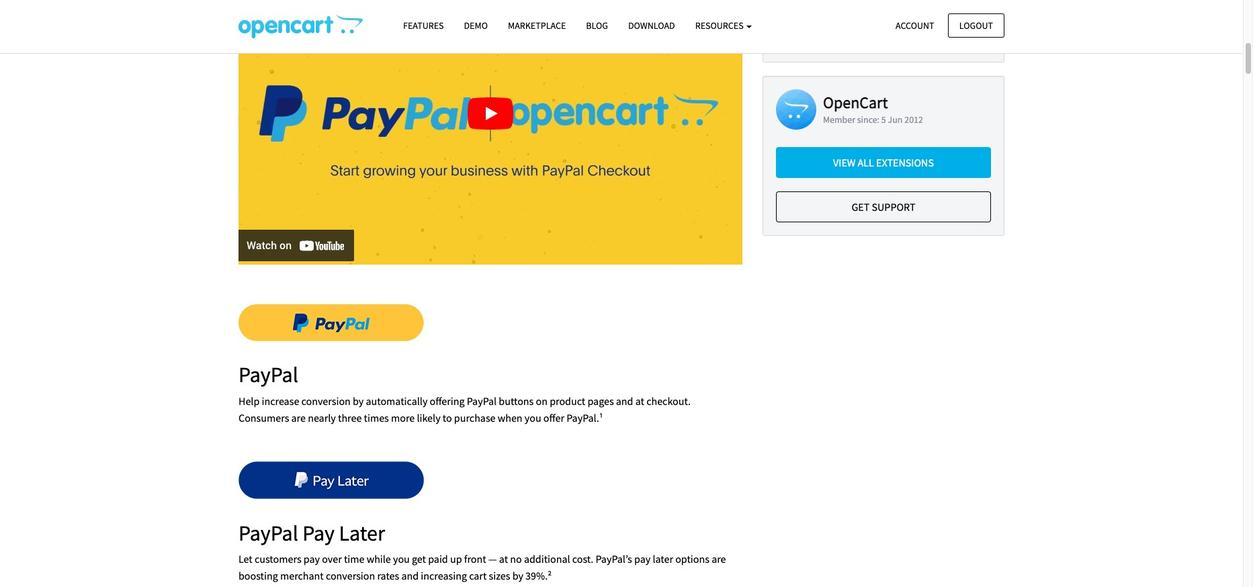Task type: vqa. For each thing, say whether or not it's contained in the screenshot.
cloud download Icon
no



Task type: locate. For each thing, give the bounding box(es) containing it.
0 horizontal spatial and
[[401, 569, 419, 583]]

more
[[391, 411, 415, 425]]

conversion down time
[[326, 569, 375, 583]]

1 vertical spatial by
[[512, 569, 523, 583]]

purchase
[[454, 411, 496, 425]]

get support link
[[776, 192, 991, 222]]

you
[[525, 411, 541, 425], [393, 552, 410, 566]]

0 vertical spatial conversion
[[301, 394, 351, 408]]

1 horizontal spatial are
[[712, 552, 726, 566]]

and down get
[[401, 569, 419, 583]]

39%.²
[[526, 569, 552, 583]]

conversion
[[301, 394, 351, 408], [326, 569, 375, 583]]

1 vertical spatial at
[[499, 552, 508, 566]]

paypal up purchase
[[467, 394, 497, 408]]

pay
[[304, 552, 320, 566], [634, 552, 651, 566]]

blog
[[586, 19, 608, 32]]

paypal
[[239, 362, 298, 389], [467, 394, 497, 408], [239, 520, 298, 547]]

opencart member since: 5 jun 2012
[[823, 92, 923, 126]]

pay up merchant
[[304, 552, 320, 566]]

0 vertical spatial paypal
[[239, 362, 298, 389]]

1 horizontal spatial you
[[525, 411, 541, 425]]

later
[[339, 520, 385, 547]]

at inside paypal pay later let customers pay over time while you get paid up front — at no additional cost. paypal's pay later options are boosting merchant conversion rates and increasing cart sizes by 39%.²
[[499, 552, 508, 566]]

paypal's
[[596, 552, 632, 566]]

0 vertical spatial and
[[616, 394, 633, 408]]

increasing
[[421, 569, 467, 583]]

paypal help increase conversion by automatically offering paypal buttons on product pages and at checkout. consumers are nearly three times more likely to purchase when you offer paypal.¹
[[239, 362, 691, 425]]

1 vertical spatial conversion
[[326, 569, 375, 583]]

2 pay from the left
[[634, 552, 651, 566]]

by
[[353, 394, 364, 408], [512, 569, 523, 583]]

and right "pages"
[[616, 394, 633, 408]]

conversion up nearly
[[301, 394, 351, 408]]

and inside paypal pay later let customers pay over time while you get paid up front — at no additional cost. paypal's pay later options are boosting merchant conversion rates and increasing cart sizes by 39%.²
[[401, 569, 419, 583]]

additional
[[524, 552, 570, 566]]

1 horizontal spatial pay
[[634, 552, 651, 566]]

1 horizontal spatial by
[[512, 569, 523, 583]]

0 horizontal spatial you
[[393, 552, 410, 566]]

you down on
[[525, 411, 541, 425]]

customers
[[255, 552, 301, 566]]

marketplace
[[508, 19, 566, 32]]

logout link
[[948, 13, 1005, 38]]

conversion inside "paypal help increase conversion by automatically offering paypal buttons on product pages and at checkout. consumers are nearly three times more likely to purchase when you offer paypal.¹"
[[301, 394, 351, 408]]

nearly
[[308, 411, 336, 425]]

buttons
[[499, 394, 534, 408]]

paypal inside paypal pay later let customers pay over time while you get paid up front — at no additional cost. paypal's pay later options are boosting merchant conversion rates and increasing cart sizes by 39%.²
[[239, 520, 298, 547]]

1 vertical spatial are
[[712, 552, 726, 566]]

at left checkout.
[[635, 394, 644, 408]]

and
[[616, 394, 633, 408], [401, 569, 419, 583]]

opencart
[[823, 92, 888, 113]]

0 vertical spatial are
[[291, 411, 306, 425]]

pay left the later
[[634, 552, 651, 566]]

1 horizontal spatial at
[[635, 394, 644, 408]]

when
[[498, 411, 523, 425]]

0 horizontal spatial are
[[291, 411, 306, 425]]

are
[[291, 411, 306, 425], [712, 552, 726, 566]]

1 vertical spatial you
[[393, 552, 410, 566]]

0 vertical spatial at
[[635, 394, 644, 408]]

at right —
[[499, 552, 508, 566]]

are right "options"
[[712, 552, 726, 566]]

product
[[550, 394, 585, 408]]

to
[[443, 411, 452, 425]]

conversion inside paypal pay later let customers pay over time while you get paid up front — at no additional cost. paypal's pay later options are boosting merchant conversion rates and increasing cart sizes by 39%.²
[[326, 569, 375, 583]]

download
[[628, 19, 675, 32]]

by up the three
[[353, 394, 364, 408]]

over
[[322, 552, 342, 566]]

jun
[[888, 114, 903, 126]]

paypal up increase
[[239, 362, 298, 389]]

are left nearly
[[291, 411, 306, 425]]

by down no
[[512, 569, 523, 583]]

—
[[488, 552, 497, 566]]

resources
[[695, 19, 745, 32]]

checkout.
[[647, 394, 691, 408]]

0 vertical spatial you
[[525, 411, 541, 425]]

1 vertical spatial and
[[401, 569, 419, 583]]

0 horizontal spatial pay
[[304, 552, 320, 566]]

0 vertical spatial by
[[353, 394, 364, 408]]

view all extensions
[[833, 156, 934, 169]]

0 horizontal spatial at
[[499, 552, 508, 566]]

1 vertical spatial paypal
[[467, 394, 497, 408]]

by inside "paypal help increase conversion by automatically offering paypal buttons on product pages and at checkout. consumers are nearly three times more likely to purchase when you offer paypal.¹"
[[353, 394, 364, 408]]

account
[[896, 19, 934, 31]]

get
[[412, 552, 426, 566]]

consumers
[[239, 411, 289, 425]]

features link
[[393, 14, 454, 38]]

demo link
[[454, 14, 498, 38]]

cost.
[[572, 552, 594, 566]]

offering
[[430, 394, 465, 408]]

paypal for increase
[[239, 362, 298, 389]]

at
[[635, 394, 644, 408], [499, 552, 508, 566]]

increase
[[262, 394, 299, 408]]

0 horizontal spatial by
[[353, 394, 364, 408]]

1 horizontal spatial and
[[616, 394, 633, 408]]

member
[[823, 114, 855, 126]]

2012
[[905, 114, 923, 126]]

are inside paypal pay later let customers pay over time while you get paid up front — at no additional cost. paypal's pay later options are boosting merchant conversion rates and increasing cart sizes by 39%.²
[[712, 552, 726, 566]]

paypal up customers
[[239, 520, 298, 547]]

help
[[239, 394, 260, 408]]

2 vertical spatial paypal
[[239, 520, 298, 547]]

you left get
[[393, 552, 410, 566]]



Task type: describe. For each thing, give the bounding box(es) containing it.
view all extensions link
[[776, 147, 991, 178]]

you inside "paypal help increase conversion by automatically offering paypal buttons on product pages and at checkout. consumers are nearly three times more likely to purchase when you offer paypal.¹"
[[525, 411, 541, 425]]

paypal for later
[[239, 520, 298, 547]]

up
[[450, 552, 462, 566]]

paypal pay later let customers pay over time while you get paid up front — at no additional cost. paypal's pay later options are boosting merchant conversion rates and increasing cart sizes by 39%.²
[[239, 520, 726, 583]]

blog link
[[576, 14, 618, 38]]

extensions
[[876, 156, 934, 169]]

5
[[881, 114, 886, 126]]

1 pay from the left
[[304, 552, 320, 566]]

you inside paypal pay later let customers pay over time while you get paid up front — at no additional cost. paypal's pay later options are boosting merchant conversion rates and increasing cart sizes by 39%.²
[[393, 552, 410, 566]]

opencart - paypal checkout integration image
[[239, 14, 363, 38]]

likely
[[417, 411, 441, 425]]

paypal.¹
[[567, 411, 603, 425]]

on
[[536, 394, 548, 408]]

pay
[[303, 520, 335, 547]]

get
[[852, 200, 870, 214]]

no
[[510, 552, 522, 566]]

all
[[858, 156, 874, 169]]

demo
[[464, 19, 488, 32]]

at inside "paypal help increase conversion by automatically offering paypal buttons on product pages and at checkout. consumers are nearly three times more likely to purchase when you offer paypal.¹"
[[635, 394, 644, 408]]

paid
[[428, 552, 448, 566]]

logout
[[959, 19, 993, 31]]

three
[[338, 411, 362, 425]]

front
[[464, 552, 486, 566]]

rates
[[377, 569, 399, 583]]

marketplace link
[[498, 14, 576, 38]]

sizes
[[489, 569, 510, 583]]

boosting
[[239, 569, 278, 583]]

merchant
[[280, 569, 324, 583]]

let
[[239, 552, 253, 566]]

options
[[675, 552, 710, 566]]

times
[[364, 411, 389, 425]]

account link
[[884, 13, 946, 38]]

support
[[872, 200, 916, 214]]

view
[[833, 156, 856, 169]]

automatically
[[366, 394, 428, 408]]

download link
[[618, 14, 685, 38]]

opencart image
[[776, 90, 816, 130]]

are inside "paypal help increase conversion by automatically offering paypal buttons on product pages and at checkout. consumers are nearly three times more likely to purchase when you offer paypal.¹"
[[291, 411, 306, 425]]

and inside "paypal help increase conversion by automatically offering paypal buttons on product pages and at checkout. consumers are nearly three times more likely to purchase when you offer paypal.¹"
[[616, 394, 633, 408]]

cart
[[469, 569, 487, 583]]

offer
[[543, 411, 564, 425]]

features
[[403, 19, 444, 32]]

get support
[[852, 200, 916, 214]]

while
[[367, 552, 391, 566]]

resources link
[[685, 14, 762, 38]]

pages
[[588, 394, 614, 408]]

later
[[653, 552, 673, 566]]

since:
[[857, 114, 880, 126]]

time
[[344, 552, 364, 566]]

by inside paypal pay later let customers pay over time while you get paid up front — at no additional cost. paypal's pay later options are boosting merchant conversion rates and increasing cart sizes by 39%.²
[[512, 569, 523, 583]]



